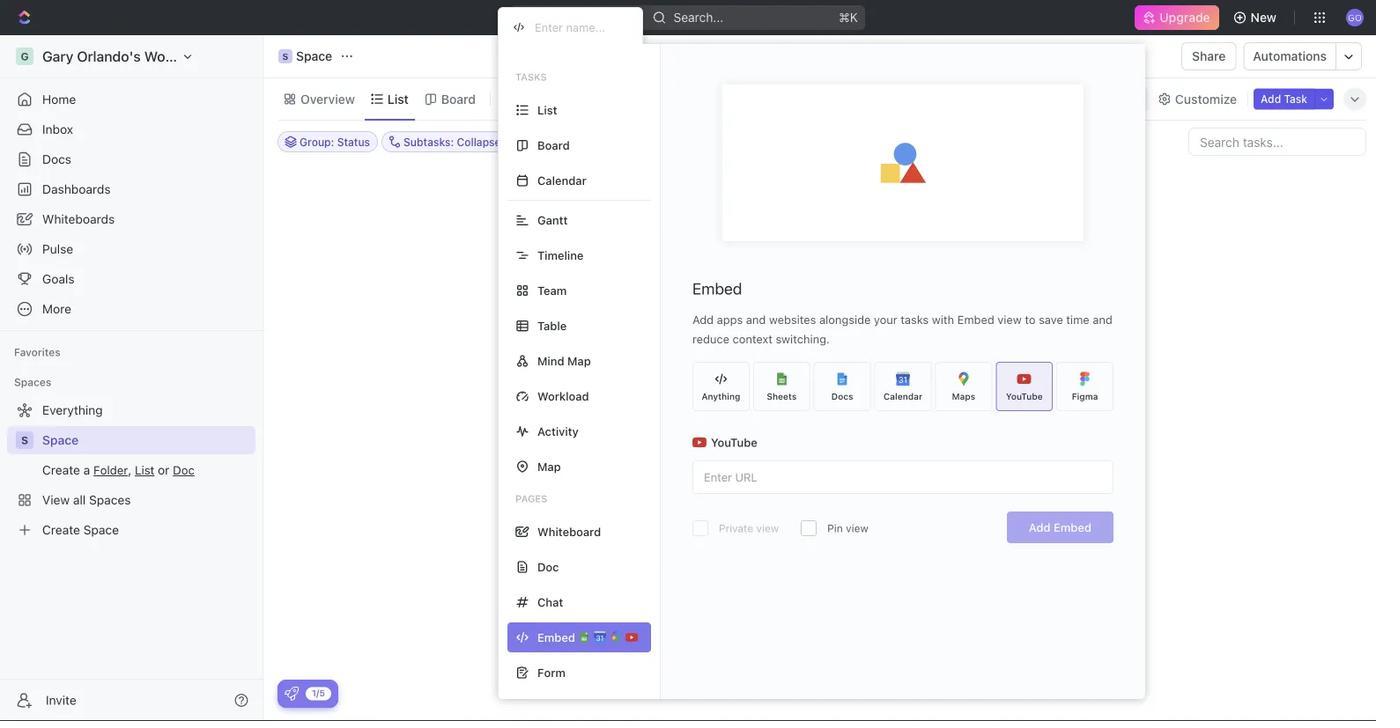 Task type: vqa. For each thing, say whether or not it's contained in the screenshot.
S Space S
yes



Task type: describe. For each thing, give the bounding box(es) containing it.
context
[[733, 333, 773, 346]]

inbox
[[42, 122, 73, 137]]

pin
[[828, 523, 843, 535]]

pulse
[[42, 242, 73, 257]]

2 and from the left
[[1093, 313, 1113, 327]]

switching.
[[776, 333, 830, 346]]

search...
[[674, 10, 724, 25]]

s for s space
[[283, 51, 289, 61]]

Search tasks... text field
[[1190, 129, 1366, 155]]

goals
[[42, 272, 75, 286]]

empty.
[[754, 521, 797, 538]]

get
[[901, 521, 922, 538]]

form
[[538, 667, 566, 680]]

space tree
[[7, 397, 256, 545]]

space inside space "link"
[[42, 433, 79, 448]]

tasks
[[901, 313, 929, 327]]

view for private view
[[757, 523, 779, 535]]

Enter URL text field
[[694, 462, 1113, 494]]

websites
[[769, 313, 817, 327]]

add for add task
[[1262, 93, 1282, 105]]

view
[[521, 92, 549, 106]]

hide button
[[1096, 87, 1149, 112]]

dashboards link
[[7, 175, 256, 204]]

2 horizontal spatial list
[[858, 521, 881, 538]]

this
[[665, 521, 692, 538]]

0 horizontal spatial to
[[885, 521, 897, 538]]

whiteboards link
[[7, 205, 256, 234]]

1/5
[[312, 689, 325, 699]]

apps
[[717, 313, 743, 327]]

save
[[1039, 313, 1064, 327]]

space link
[[42, 427, 252, 455]]

whiteboards
[[42, 212, 115, 227]]

1 and from the left
[[746, 313, 766, 327]]

invite
[[46, 694, 76, 708]]

0 horizontal spatial board
[[441, 92, 476, 106]]

chat
[[538, 596, 564, 610]]

view inside 'add apps and websites alongside your tasks with embed view to save time and reduce context switching.'
[[998, 313, 1022, 327]]

docs link
[[7, 145, 256, 174]]

new button
[[1227, 4, 1288, 32]]

assignees
[[706, 136, 759, 148]]

customize
[[1176, 92, 1238, 106]]

embed inside 'add apps and websites alongside your tasks with embed view to save time and reduce context switching.'
[[958, 313, 995, 327]]

mind map
[[538, 355, 591, 368]]

new
[[1251, 10, 1277, 25]]

embed inside button
[[1054, 521, 1092, 535]]

create
[[801, 521, 843, 538]]

hide inside button
[[887, 136, 910, 148]]

task
[[1285, 93, 1308, 105]]

board link
[[438, 87, 476, 112]]

upgrade link
[[1136, 5, 1220, 30]]

private
[[719, 523, 754, 535]]

home
[[42, 92, 76, 107]]

upgrade
[[1160, 10, 1211, 25]]

view button
[[498, 87, 555, 112]]

add for add apps and websites alongside your tasks with embed view to save time and reduce context switching.
[[693, 313, 714, 327]]

share
[[1193, 49, 1227, 63]]

table
[[538, 320, 567, 333]]

timeline
[[538, 249, 584, 262]]

1 vertical spatial youtube
[[711, 436, 758, 450]]

s space
[[283, 49, 332, 63]]

pin view
[[828, 523, 869, 535]]

sheets
[[767, 392, 797, 402]]

activity
[[538, 425, 579, 439]]

your
[[874, 313, 898, 327]]

home link
[[7, 86, 256, 114]]

view for pin view
[[846, 523, 869, 535]]

0 horizontal spatial list
[[388, 92, 409, 106]]

hide inside dropdown button
[[1117, 92, 1144, 106]]



Task type: locate. For each thing, give the bounding box(es) containing it.
goals link
[[7, 265, 256, 294]]

0 vertical spatial map
[[568, 355, 591, 368]]

view left save on the top right of page
[[998, 313, 1022, 327]]

space down spaces
[[42, 433, 79, 448]]

alongside
[[820, 313, 871, 327]]

1 vertical spatial docs
[[832, 392, 854, 402]]

tasks
[[516, 71, 547, 83]]

2 horizontal spatial space
[[696, 521, 736, 538]]

1 vertical spatial to
[[885, 521, 897, 538]]

add apps and websites alongside your tasks with embed view to save time and reduce context switching.
[[693, 313, 1113, 346]]

0 horizontal spatial map
[[538, 461, 561, 474]]

spaces
[[14, 376, 51, 389]]

embed
[[693, 279, 743, 298], [958, 313, 995, 327], [1054, 521, 1092, 535]]

workload
[[538, 390, 589, 403]]

add embed
[[1029, 521, 1092, 535]]

board down view
[[538, 139, 570, 152]]

pages
[[516, 494, 548, 505]]

1 vertical spatial space
[[42, 433, 79, 448]]

private view
[[719, 523, 779, 535]]

s
[[283, 51, 289, 61], [21, 435, 28, 447]]

space, , element
[[279, 49, 293, 63], [16, 432, 33, 450]]

add for add embed
[[1029, 521, 1051, 535]]

0 horizontal spatial s
[[21, 435, 28, 447]]

0 vertical spatial s
[[283, 51, 289, 61]]

0 vertical spatial board
[[441, 92, 476, 106]]

add inside 'add apps and websites alongside your tasks with embed view to save time and reduce context switching.'
[[693, 313, 714, 327]]

map down activity
[[538, 461, 561, 474]]

0 horizontal spatial embed
[[693, 279, 743, 298]]

Enter name... field
[[533, 20, 629, 35]]

whiteboard
[[538, 526, 601, 539]]

docs down inbox
[[42, 152, 71, 167]]

0 horizontal spatial and
[[746, 313, 766, 327]]

2 horizontal spatial embed
[[1054, 521, 1092, 535]]

0 vertical spatial add
[[1262, 93, 1282, 105]]

add
[[1262, 93, 1282, 105], [693, 313, 714, 327], [1029, 521, 1051, 535]]

1 horizontal spatial map
[[568, 355, 591, 368]]

list link
[[384, 87, 409, 112]]

board right "list" link
[[441, 92, 476, 106]]

1 horizontal spatial youtube
[[1006, 392, 1043, 402]]

automations button
[[1245, 43, 1336, 70]]

overview link
[[297, 87, 355, 112]]

docs right sheets at right
[[832, 392, 854, 402]]

share button
[[1182, 42, 1237, 71]]

space left is
[[696, 521, 736, 538]]

search
[[1046, 92, 1087, 106]]

2 horizontal spatial view
[[998, 313, 1022, 327]]

0 horizontal spatial space
[[42, 433, 79, 448]]

add inside button
[[1262, 93, 1282, 105]]

0 horizontal spatial calendar
[[538, 174, 587, 187]]

map right mind at left
[[568, 355, 591, 368]]

space up overview link
[[296, 49, 332, 63]]

1 horizontal spatial board
[[538, 139, 570, 152]]

0 vertical spatial space, , element
[[279, 49, 293, 63]]

calendar left maps
[[884, 392, 923, 402]]

2 vertical spatial space
[[696, 521, 736, 538]]

gantt
[[538, 214, 568, 227]]

⌘k
[[839, 10, 859, 25]]

inbox link
[[7, 115, 256, 144]]

board
[[441, 92, 476, 106], [538, 139, 570, 152]]

1 horizontal spatial view
[[846, 523, 869, 535]]

list
[[388, 92, 409, 106], [538, 104, 558, 117], [858, 521, 881, 538]]

1 horizontal spatial list
[[538, 104, 558, 117]]

list left board link
[[388, 92, 409, 106]]

1 horizontal spatial and
[[1093, 313, 1113, 327]]

0 vertical spatial docs
[[42, 152, 71, 167]]

1 vertical spatial s
[[21, 435, 28, 447]]

0 vertical spatial calendar
[[538, 174, 587, 187]]

favorites button
[[7, 342, 68, 363]]

is
[[740, 521, 750, 538]]

customize button
[[1153, 87, 1243, 112]]

and up the context
[[746, 313, 766, 327]]

0 vertical spatial to
[[1026, 313, 1036, 327]]

0 horizontal spatial hide
[[887, 136, 910, 148]]

0 vertical spatial embed
[[693, 279, 743, 298]]

1 horizontal spatial to
[[1026, 313, 1036, 327]]

a
[[847, 521, 854, 538]]

2 horizontal spatial add
[[1262, 93, 1282, 105]]

youtube
[[1006, 392, 1043, 402], [711, 436, 758, 450]]

1 horizontal spatial docs
[[832, 392, 854, 402]]

time
[[1067, 313, 1090, 327]]

list right a
[[858, 521, 881, 538]]

mind
[[538, 355, 565, 368]]

1 vertical spatial embed
[[958, 313, 995, 327]]

s for s
[[21, 435, 28, 447]]

view button
[[498, 78, 555, 120]]

dashboards
[[42, 182, 111, 197]]

assignees button
[[684, 131, 767, 152]]

to left save on the top right of page
[[1026, 313, 1036, 327]]

calendar up "gantt"
[[538, 174, 587, 187]]

1 vertical spatial hide
[[887, 136, 910, 148]]

add task
[[1262, 93, 1308, 105]]

view right is
[[757, 523, 779, 535]]

space for this space is empty. create a list to get started.
[[696, 521, 736, 538]]

onboarding checklist button image
[[285, 688, 299, 702]]

2 vertical spatial add
[[1029, 521, 1051, 535]]

pulse link
[[7, 235, 256, 264]]

add task button
[[1254, 89, 1315, 110]]

started.
[[926, 521, 975, 538]]

0 vertical spatial space
[[296, 49, 332, 63]]

hide button
[[880, 131, 917, 152]]

team
[[538, 284, 567, 298]]

and
[[746, 313, 766, 327], [1093, 313, 1113, 327]]

favorites
[[14, 346, 61, 359]]

0 horizontal spatial youtube
[[711, 436, 758, 450]]

to inside 'add apps and websites alongside your tasks with embed view to save time and reduce context switching.'
[[1026, 313, 1036, 327]]

calendar
[[538, 174, 587, 187], [884, 392, 923, 402]]

1 horizontal spatial space, , element
[[279, 49, 293, 63]]

maps
[[953, 392, 976, 402]]

1 vertical spatial space, , element
[[16, 432, 33, 450]]

search button
[[1024, 87, 1092, 112]]

1 horizontal spatial hide
[[1117, 92, 1144, 106]]

view
[[998, 313, 1022, 327], [757, 523, 779, 535], [846, 523, 869, 535]]

1 horizontal spatial embed
[[958, 313, 995, 327]]

0 horizontal spatial space, , element
[[16, 432, 33, 450]]

s inside space tree
[[21, 435, 28, 447]]

youtube left figma
[[1006, 392, 1043, 402]]

1 horizontal spatial calendar
[[884, 392, 923, 402]]

docs
[[42, 152, 71, 167], [832, 392, 854, 402]]

with
[[932, 313, 955, 327]]

youtube down anything
[[711, 436, 758, 450]]

1 horizontal spatial s
[[283, 51, 289, 61]]

to
[[1026, 313, 1036, 327], [885, 521, 897, 538]]

add embed button
[[1007, 512, 1114, 544]]

anything
[[702, 392, 741, 402]]

to left get
[[885, 521, 897, 538]]

figma
[[1072, 392, 1099, 402]]

1 horizontal spatial space
[[296, 49, 332, 63]]

0 vertical spatial youtube
[[1006, 392, 1043, 402]]

0 horizontal spatial docs
[[42, 152, 71, 167]]

space for s space
[[296, 49, 332, 63]]

and right "time"
[[1093, 313, 1113, 327]]

doc
[[538, 561, 559, 574]]

1 vertical spatial calendar
[[884, 392, 923, 402]]

0 horizontal spatial view
[[757, 523, 779, 535]]

space
[[296, 49, 332, 63], [42, 433, 79, 448], [696, 521, 736, 538]]

overview
[[301, 92, 355, 106]]

hide
[[1117, 92, 1144, 106], [887, 136, 910, 148]]

s inside the s space
[[283, 51, 289, 61]]

docs inside "link"
[[42, 152, 71, 167]]

this space is empty. create a list to get started.
[[665, 521, 975, 538]]

0 horizontal spatial add
[[693, 313, 714, 327]]

sidebar navigation
[[0, 35, 264, 722]]

1 horizontal spatial add
[[1029, 521, 1051, 535]]

view right "pin"
[[846, 523, 869, 535]]

0 vertical spatial hide
[[1117, 92, 1144, 106]]

automations
[[1254, 49, 1328, 63]]

1 vertical spatial board
[[538, 139, 570, 152]]

add inside button
[[1029, 521, 1051, 535]]

onboarding checklist button element
[[285, 688, 299, 702]]

map
[[568, 355, 591, 368], [538, 461, 561, 474]]

space, , element inside space tree
[[16, 432, 33, 450]]

2 vertical spatial embed
[[1054, 521, 1092, 535]]

reduce
[[693, 333, 730, 346]]

1 vertical spatial add
[[693, 313, 714, 327]]

1 vertical spatial map
[[538, 461, 561, 474]]

list down tasks
[[538, 104, 558, 117]]



